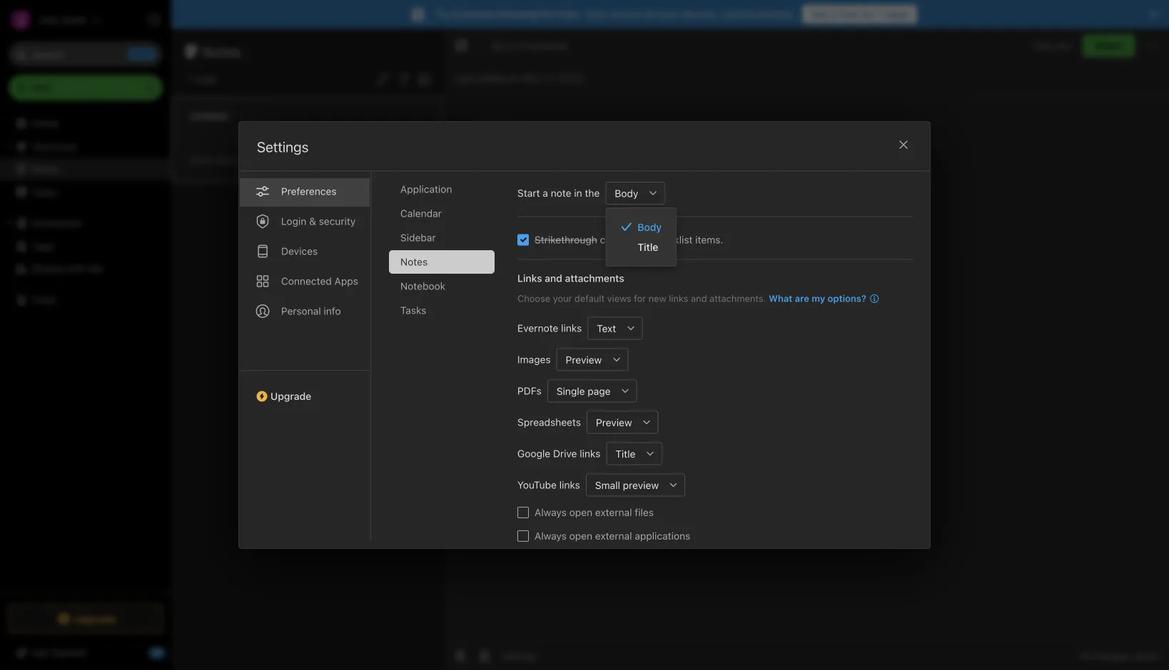 Task type: locate. For each thing, give the bounding box(es) containing it.
nov
[[523, 72, 541, 84]]

tree
[[0, 112, 171, 592]]

tasks up notebooks on the left
[[31, 186, 57, 198]]

0 horizontal spatial your
[[553, 293, 572, 304]]

last
[[455, 72, 474, 84]]

with
[[67, 263, 86, 275]]

1 horizontal spatial title
[[638, 242, 658, 253]]

notes tab
[[389, 251, 495, 274]]

1 vertical spatial always
[[535, 531, 567, 542]]

applications
[[635, 531, 690, 542]]

1 vertical spatial preview button
[[587, 412, 636, 434]]

ago
[[248, 155, 263, 165]]

for inside button
[[861, 8, 875, 20]]

0 horizontal spatial evernote
[[453, 8, 495, 20]]

1 vertical spatial notes
[[31, 163, 59, 175]]

body
[[615, 188, 638, 199], [638, 221, 662, 233]]

preferences
[[281, 186, 337, 197]]

1 vertical spatial evernote
[[518, 323, 558, 334]]

notes down the sidebar
[[400, 256, 428, 268]]

preview
[[566, 354, 602, 366], [596, 417, 632, 429]]

0 horizontal spatial upgrade
[[74, 614, 116, 625]]

1 horizontal spatial tab list
[[389, 178, 506, 541]]

your down links and attachments
[[553, 293, 572, 304]]

2023
[[558, 72, 583, 84]]

0 vertical spatial body
[[615, 188, 638, 199]]

first
[[505, 40, 524, 51]]

upgrade button
[[239, 370, 370, 408], [9, 605, 163, 634]]

Choose default view option for Evernote links field
[[588, 317, 643, 340]]

1 horizontal spatial and
[[691, 293, 707, 304]]

login & security
[[281, 216, 356, 227]]

preview button
[[556, 349, 606, 372], [587, 412, 636, 434]]

tasks button
[[0, 181, 171, 203]]

Always open external applications checkbox
[[518, 531, 529, 542]]

settings right 'settings' image
[[180, 14, 217, 25]]

preview up title button
[[596, 417, 632, 429]]

drive
[[553, 448, 577, 460]]

external up always open external applications
[[595, 507, 632, 519]]

for left 7
[[861, 8, 875, 20]]

always right always open external applications option
[[535, 531, 567, 542]]

what are my options?
[[769, 293, 866, 304]]

new button
[[9, 75, 163, 101]]

new
[[31, 82, 52, 94]]

get
[[811, 8, 828, 20]]

1 vertical spatial external
[[595, 531, 632, 542]]

personal info
[[281, 306, 341, 317]]

open up always open external applications
[[569, 507, 592, 519]]

body right the
[[615, 188, 638, 199]]

1 horizontal spatial upgrade
[[271, 391, 311, 403]]

a
[[190, 155, 195, 165], [543, 187, 548, 199]]

0 horizontal spatial and
[[545, 273, 562, 284]]

expand notebooks image
[[4, 218, 15, 229]]

1 open from the top
[[569, 507, 592, 519]]

only
[[1033, 40, 1053, 51]]

notebook down notes tab at the top left of the page
[[400, 281, 446, 292]]

1 vertical spatial title
[[616, 448, 636, 460]]

0 vertical spatial personal
[[498, 8, 539, 20]]

0 horizontal spatial for
[[541, 8, 555, 20]]

tasks down the notebook tab
[[400, 305, 426, 317]]

0 vertical spatial external
[[595, 507, 632, 519]]

0 horizontal spatial notes
[[31, 163, 59, 175]]

links
[[669, 293, 688, 304], [561, 323, 582, 334], [580, 448, 601, 460], [559, 480, 580, 491]]

sidebar tab
[[389, 226, 495, 250]]

1 vertical spatial open
[[569, 531, 592, 542]]

None search field
[[19, 41, 153, 67]]

1 horizontal spatial upgrade button
[[239, 370, 370, 408]]

home link
[[0, 112, 171, 135]]

Start a new note in the body or title. field
[[606, 182, 665, 205]]

pdfs
[[518, 385, 542, 397]]

you
[[1056, 40, 1071, 51]]

your right the "all"
[[658, 8, 678, 20]]

Choose default view option for YouTube links field
[[586, 474, 685, 497]]

all
[[1080, 651, 1091, 662]]

preview up single page
[[566, 354, 602, 366]]

preview inside field
[[596, 417, 632, 429]]

0 horizontal spatial a
[[190, 155, 195, 165]]

files
[[635, 507, 654, 519]]

2 vertical spatial notes
[[400, 256, 428, 268]]

upgrade
[[271, 391, 311, 403], [74, 614, 116, 625]]

tab list
[[239, 163, 371, 541], [389, 178, 506, 541]]

0 vertical spatial always
[[535, 507, 567, 519]]

0 horizontal spatial title
[[616, 448, 636, 460]]

links right new
[[669, 293, 688, 304]]

shortcuts
[[32, 140, 77, 152]]

title up small preview button
[[616, 448, 636, 460]]

1 vertical spatial tasks
[[400, 305, 426, 317]]

settings up preferences
[[257, 138, 309, 155]]

0 vertical spatial notes
[[202, 43, 241, 60]]

calendar tab
[[389, 202, 495, 226]]

and left 'attachments.'
[[691, 293, 707, 304]]

1 vertical spatial settings
[[257, 138, 309, 155]]

evernote down choose
[[518, 323, 558, 334]]

1 horizontal spatial note
[[551, 187, 571, 199]]

notes down "shortcuts"
[[31, 163, 59, 175]]

links down the drive
[[559, 480, 580, 491]]

0 horizontal spatial note
[[196, 73, 216, 85]]

Choose default view option for Spreadsheets field
[[587, 412, 659, 434]]

0 vertical spatial upgrade
[[271, 391, 311, 403]]

for left free: on the top of the page
[[541, 8, 555, 20]]

1 always from the top
[[535, 507, 567, 519]]

notebook inside tab
[[400, 281, 446, 292]]

changes
[[1093, 651, 1130, 662]]

shared with me
[[31, 263, 103, 275]]

a left few
[[190, 155, 195, 165]]

a right start
[[543, 187, 548, 199]]

for
[[541, 8, 555, 20], [861, 8, 875, 20], [634, 293, 646, 304]]

1 vertical spatial notebook
[[400, 281, 446, 292]]

note right 1
[[196, 73, 216, 85]]

0 vertical spatial a
[[190, 155, 195, 165]]

and right "links" at top
[[545, 273, 562, 284]]

external
[[595, 507, 632, 519], [595, 531, 632, 542]]

0 vertical spatial title
[[638, 242, 658, 253]]

body up title link
[[638, 221, 662, 233]]

2 external from the top
[[595, 531, 632, 542]]

tab list for start a note in the
[[389, 178, 506, 541]]

tab list containing application
[[389, 178, 506, 541]]

0 vertical spatial upgrade button
[[239, 370, 370, 408]]

evernote links
[[518, 323, 582, 334]]

0 vertical spatial your
[[658, 8, 678, 20]]

1 horizontal spatial for
[[634, 293, 646, 304]]

notebook
[[526, 40, 568, 51], [400, 281, 446, 292]]

external down always open external files
[[595, 531, 632, 542]]

2 horizontal spatial notes
[[400, 256, 428, 268]]

sync
[[586, 8, 609, 20]]

tab list containing preferences
[[239, 163, 371, 541]]

note left the in
[[551, 187, 571, 199]]

Note Editor text field
[[443, 97, 1169, 642]]

1 vertical spatial upgrade
[[74, 614, 116, 625]]

Always open external files checkbox
[[518, 508, 529, 519]]

title link
[[606, 237, 676, 258]]

preview button up title button
[[587, 412, 636, 434]]

sidebar
[[400, 232, 436, 244]]

17,
[[544, 72, 556, 84]]

personal down connected
[[281, 306, 321, 317]]

and
[[545, 273, 562, 284], [691, 293, 707, 304]]

0 horizontal spatial settings
[[180, 14, 217, 25]]

body inside dropdown list menu
[[638, 221, 662, 233]]

upgrade for right upgrade popup button
[[271, 391, 311, 403]]

1
[[188, 73, 193, 85]]

personal
[[498, 8, 539, 20], [281, 306, 321, 317]]

1 horizontal spatial personal
[[498, 8, 539, 20]]

preview for images
[[566, 354, 602, 366]]

1 vertical spatial personal
[[281, 306, 321, 317]]

connected apps
[[281, 276, 358, 287]]

links left text button
[[561, 323, 582, 334]]

upgrade for the bottom upgrade popup button
[[74, 614, 116, 625]]

1 vertical spatial preview
[[596, 417, 632, 429]]

open down always open external files
[[569, 531, 592, 542]]

spreadsheets
[[518, 417, 581, 429]]

0 horizontal spatial tab list
[[239, 163, 371, 541]]

add a reminder image
[[452, 648, 469, 665]]

what
[[769, 293, 793, 304]]

1 note
[[188, 73, 216, 85]]

1 horizontal spatial tasks
[[400, 305, 426, 317]]

Select303 checkbox
[[518, 234, 529, 246]]

personal up first
[[498, 8, 539, 20]]

Search text field
[[19, 41, 153, 67]]

preview button up single page button at bottom
[[556, 349, 606, 372]]

open
[[569, 507, 592, 519], [569, 531, 592, 542]]

title down body link
[[638, 242, 658, 253]]

settings
[[180, 14, 217, 25], [257, 138, 309, 155]]

0 vertical spatial evernote
[[453, 8, 495, 20]]

0 vertical spatial notebook
[[526, 40, 568, 51]]

0 horizontal spatial tasks
[[31, 186, 57, 198]]

2 open from the top
[[569, 531, 592, 542]]

title inside dropdown list menu
[[638, 242, 658, 253]]

calendar
[[400, 208, 442, 219]]

text button
[[588, 317, 620, 340]]

1 horizontal spatial your
[[658, 8, 678, 20]]

1 vertical spatial a
[[543, 187, 548, 199]]

title button
[[606, 443, 639, 466]]

always right always open external files option
[[535, 507, 567, 519]]

0 vertical spatial open
[[569, 507, 592, 519]]

all changes saved
[[1080, 651, 1158, 662]]

notebook up "17,"
[[526, 40, 568, 51]]

evernote right try
[[453, 8, 495, 20]]

1 horizontal spatial a
[[543, 187, 548, 199]]

notes up 1 note
[[202, 43, 241, 60]]

note
[[196, 73, 216, 85], [551, 187, 571, 199]]

1 external from the top
[[595, 507, 632, 519]]

0 vertical spatial preview button
[[556, 349, 606, 372]]

preview inside choose default view option for images field
[[566, 354, 602, 366]]

choose your default views for new links and attachments.
[[518, 293, 766, 304]]

0 vertical spatial preview
[[566, 354, 602, 366]]

1 horizontal spatial notebook
[[526, 40, 568, 51]]

0 horizontal spatial notebook
[[400, 281, 446, 292]]

small
[[595, 480, 620, 492]]

0 vertical spatial tasks
[[31, 186, 57, 198]]

for left new
[[634, 293, 646, 304]]

0 vertical spatial settings
[[180, 14, 217, 25]]

2 always from the top
[[535, 531, 567, 542]]

1 vertical spatial body
[[638, 221, 662, 233]]

items.
[[695, 234, 723, 246]]

upgrade inside tab list
[[271, 391, 311, 403]]

evernote
[[453, 8, 495, 20], [518, 323, 558, 334]]

images
[[518, 354, 551, 366]]

all
[[645, 8, 655, 20]]

2 horizontal spatial for
[[861, 8, 875, 20]]

preview button for spreadsheets
[[587, 412, 636, 434]]

0 horizontal spatial upgrade button
[[9, 605, 163, 634]]



Task type: describe. For each thing, give the bounding box(es) containing it.
page
[[588, 386, 611, 397]]

links right the drive
[[580, 448, 601, 460]]

start
[[518, 187, 540, 199]]

for for 7
[[861, 8, 875, 20]]

notebooks
[[32, 217, 82, 229]]

on
[[509, 72, 520, 84]]

apps
[[334, 276, 358, 287]]

&
[[309, 216, 316, 227]]

free:
[[557, 8, 581, 20]]

last edited on nov 17, 2023
[[455, 72, 583, 84]]

default
[[575, 293, 605, 304]]

settings tooltip
[[158, 6, 228, 34]]

trash
[[31, 294, 57, 306]]

1 vertical spatial your
[[553, 293, 572, 304]]

choose
[[518, 293, 550, 304]]

devices
[[281, 246, 318, 257]]

1 vertical spatial and
[[691, 293, 707, 304]]

1 horizontal spatial notes
[[202, 43, 241, 60]]

get it free for 7 days
[[811, 8, 909, 20]]

attachments.
[[710, 293, 766, 304]]

untitled
[[190, 110, 227, 122]]

free
[[840, 8, 859, 20]]

notebook inside button
[[526, 40, 568, 51]]

settings image
[[146, 11, 163, 29]]

login
[[281, 216, 306, 227]]

get it free for 7 days button
[[802, 5, 917, 24]]

tree containing home
[[0, 112, 171, 592]]

open for always open external files
[[569, 507, 592, 519]]

shared with me link
[[0, 258, 171, 281]]

preview
[[623, 480, 659, 492]]

are
[[795, 293, 809, 304]]

anytime.
[[756, 8, 795, 20]]

0 vertical spatial and
[[545, 273, 562, 284]]

youtube
[[518, 480, 557, 491]]

few
[[197, 155, 211, 165]]

tasks tab
[[389, 299, 495, 323]]

settings inside tooltip
[[180, 14, 217, 25]]

links and attachments
[[518, 273, 624, 284]]

always for always open external files
[[535, 507, 567, 519]]

me
[[89, 263, 103, 275]]

Choose default view option for Images field
[[556, 349, 628, 372]]

shortcuts button
[[0, 135, 171, 158]]

completed
[[600, 234, 649, 246]]

application
[[400, 183, 452, 195]]

single
[[557, 386, 585, 397]]

always open external files
[[535, 507, 654, 519]]

google
[[518, 448, 550, 460]]

saved
[[1132, 651, 1158, 662]]

cancel
[[722, 8, 753, 20]]

views
[[607, 293, 631, 304]]

try
[[435, 8, 451, 20]]

google drive links
[[518, 448, 601, 460]]

always open external applications
[[535, 531, 690, 542]]

try evernote personal for free: sync across all your devices. cancel anytime.
[[435, 8, 795, 20]]

tags
[[32, 240, 54, 252]]

external for applications
[[595, 531, 632, 542]]

title inside button
[[616, 448, 636, 460]]

security
[[319, 216, 356, 227]]

in
[[574, 187, 582, 199]]

days
[[886, 8, 909, 20]]

attachments
[[565, 273, 624, 284]]

body inside button
[[615, 188, 638, 199]]

share button
[[1083, 34, 1135, 57]]

info
[[324, 306, 341, 317]]

options?
[[828, 293, 866, 304]]

body link
[[606, 217, 676, 237]]

0 horizontal spatial personal
[[281, 306, 321, 317]]

application tab
[[389, 178, 495, 201]]

small preview button
[[586, 474, 662, 497]]

across
[[612, 8, 642, 20]]

it
[[831, 8, 837, 20]]

notes inside tree
[[31, 163, 59, 175]]

strikethrough
[[535, 234, 597, 246]]

edited
[[477, 72, 506, 84]]

expand note image
[[453, 37, 470, 54]]

trash link
[[0, 289, 171, 312]]

1 vertical spatial note
[[551, 187, 571, 199]]

tags button
[[0, 235, 171, 258]]

add tag image
[[476, 648, 493, 665]]

0 vertical spatial note
[[196, 73, 216, 85]]

preview button for images
[[556, 349, 606, 372]]

connected
[[281, 276, 332, 287]]

notebooks link
[[0, 212, 171, 235]]

dropdown list menu
[[606, 217, 676, 258]]

1 horizontal spatial settings
[[257, 138, 309, 155]]

first notebook button
[[487, 36, 573, 56]]

small preview
[[595, 480, 659, 492]]

start a note in the
[[518, 187, 600, 199]]

Choose default view option for Google Drive links field
[[606, 443, 662, 466]]

tasks inside tab
[[400, 305, 426, 317]]

tasks inside button
[[31, 186, 57, 198]]

single page
[[557, 386, 611, 397]]

external for files
[[595, 507, 632, 519]]

notes link
[[0, 158, 171, 181]]

a few minutes ago
[[190, 155, 263, 165]]

notebook tab
[[389, 275, 495, 298]]

new
[[649, 293, 666, 304]]

body button
[[606, 182, 642, 205]]

close image
[[895, 136, 912, 153]]

open for always open external applications
[[569, 531, 592, 542]]

notes inside tab
[[400, 256, 428, 268]]

for for free:
[[541, 8, 555, 20]]

1 vertical spatial upgrade button
[[9, 605, 163, 634]]

always for always open external applications
[[535, 531, 567, 542]]

7
[[878, 8, 883, 20]]

share
[[1095, 40, 1123, 51]]

home
[[31, 117, 59, 129]]

first notebook
[[505, 40, 568, 51]]

strikethrough completed checklist items.
[[535, 234, 723, 246]]

Choose default view option for PDFs field
[[547, 380, 637, 403]]

preview for spreadsheets
[[596, 417, 632, 429]]

the
[[585, 187, 600, 199]]

devices.
[[681, 8, 719, 20]]

single page button
[[547, 380, 614, 403]]

text
[[597, 323, 616, 335]]

note window element
[[443, 29, 1169, 671]]

1 horizontal spatial evernote
[[518, 323, 558, 334]]

tab list for application
[[239, 163, 371, 541]]



Task type: vqa. For each thing, say whether or not it's contained in the screenshot.
the Expand Tags icon
no



